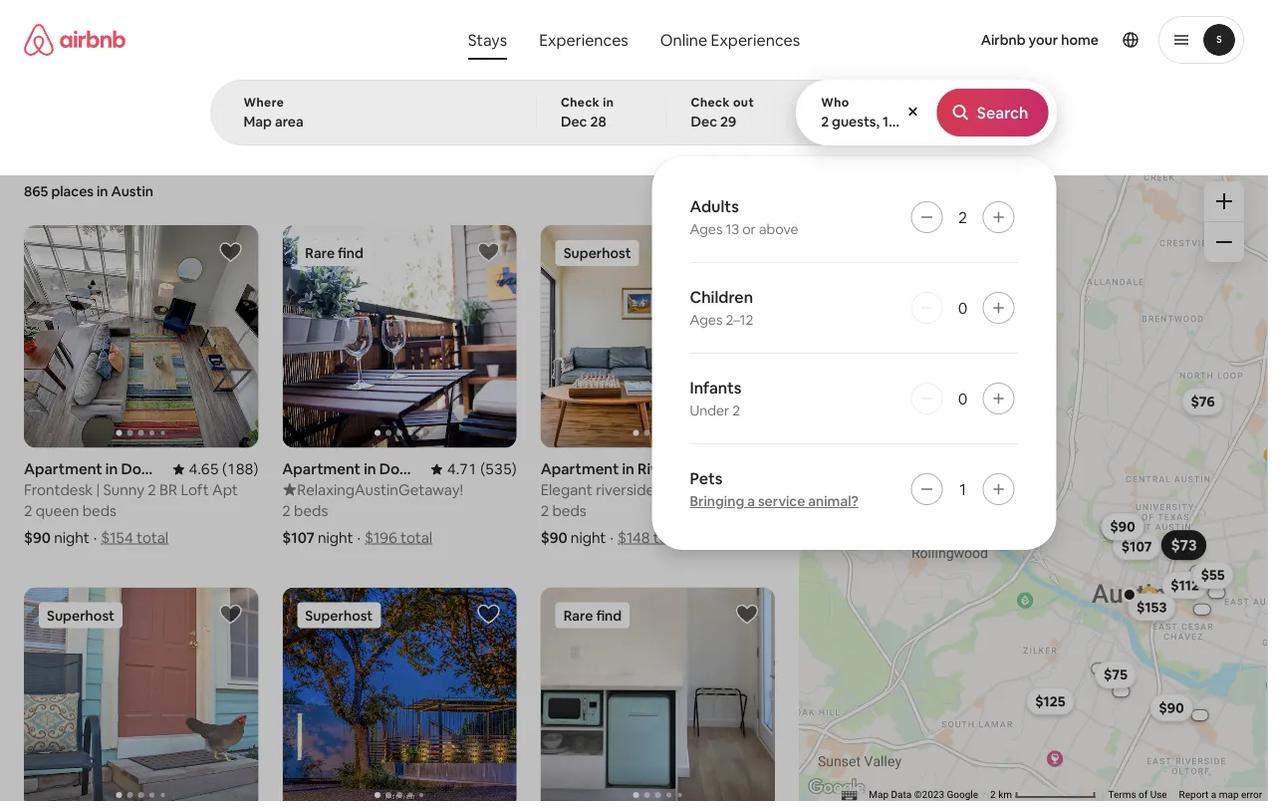 Task type: vqa. For each thing, say whether or not it's contained in the screenshot.
Experiences within button
yes



Task type: locate. For each thing, give the bounding box(es) containing it.
$55
[[1201, 566, 1225, 584]]

beds
[[82, 501, 117, 521], [294, 501, 328, 521], [552, 501, 587, 521]]

under
[[690, 402, 730, 420]]

$107 button
[[1113, 533, 1161, 560]]

cabins
[[679, 128, 718, 143]]

animal?
[[808, 492, 859, 510]]

0 vertical spatial 0
[[958, 297, 968, 318]]

0 horizontal spatial $107
[[282, 528, 315, 548]]

0 horizontal spatial a
[[748, 492, 755, 510]]

28
[[590, 113, 607, 131]]

0 horizontal spatial add to wishlist: apartment in downtown austin image
[[219, 240, 242, 264]]

frontdesk
[[24, 480, 93, 500]]

0 horizontal spatial ·
[[93, 528, 97, 548]]

use
[[1151, 789, 1168, 801]]

3 night from the left
[[571, 528, 606, 548]]

865 places in austin
[[24, 182, 153, 200]]

2 beds from the left
[[294, 501, 328, 521]]

4.65
[[189, 459, 219, 479]]

1 vertical spatial in
[[97, 182, 108, 200]]

online
[[660, 29, 708, 50]]

$153
[[1137, 598, 1167, 616]]

pools
[[207, 128, 238, 143]]

adults
[[690, 196, 739, 216]]

1 horizontal spatial night
[[318, 528, 353, 548]]

4.71 out of 5 average rating,  535 reviews image
[[431, 459, 517, 479]]

park: roy g. guerrero colorado river metro park image
[[1267, 677, 1269, 693]]

1 horizontal spatial 1
[[960, 479, 966, 499]]

children ages 2–12
[[690, 286, 754, 329]]

pet
[[892, 113, 915, 131]]

$86
[[1111, 518, 1136, 536]]

check up 29
[[691, 95, 730, 110]]

$125 button
[[1027, 687, 1075, 715]]

2 inside 'infants under 2'
[[733, 402, 741, 420]]

night down queen on the bottom of the page
[[54, 528, 90, 548]]

$154 total button
[[101, 528, 169, 548]]

2 horizontal spatial ·
[[610, 528, 614, 548]]

dec inside check out dec 29
[[691, 113, 718, 131]]

0 vertical spatial a
[[748, 492, 755, 510]]

0 horizontal spatial experiences
[[539, 29, 629, 50]]

night
[[54, 528, 90, 548], [318, 528, 353, 548], [571, 528, 606, 548]]

terms of use link
[[1109, 789, 1168, 801]]

night left $196
[[318, 528, 353, 548]]

· left $154
[[93, 528, 97, 548]]

$90 inside $107 $90
[[1159, 699, 1185, 717]]

0 horizontal spatial 1
[[883, 113, 889, 131]]

add to wishlist: apartment in downtown austin image
[[219, 240, 242, 264], [477, 240, 501, 264]]

1 vertical spatial 0
[[958, 388, 968, 409]]

$86 button
[[1102, 513, 1145, 541]]

check inside check out dec 29
[[691, 95, 730, 110]]

online experiences link
[[644, 20, 816, 60]]

$76 button
[[1182, 388, 1224, 416]]

1 horizontal spatial check
[[691, 95, 730, 110]]

places
[[51, 182, 94, 200]]

2 km button
[[985, 787, 1103, 801]]

0 horizontal spatial night
[[54, 528, 90, 548]]

1 horizontal spatial in
[[603, 95, 614, 110]]

0 vertical spatial $90 button
[[1101, 513, 1145, 541]]

google image
[[804, 775, 870, 801]]

1 vertical spatial 1
[[960, 479, 966, 499]]

apt
[[212, 480, 238, 500]]

dec inside check in dec 28
[[561, 113, 587, 131]]

$90 inside frontdesk | sunny 2 br loft apt 2 queen beds $90 night · $154 total
[[24, 528, 51, 548]]

experiences
[[539, 29, 629, 50], [711, 29, 800, 50]]

1 vertical spatial ages
[[690, 311, 723, 329]]

1 ages from the top
[[690, 220, 723, 238]]

total inside "★relaxingaustingetaway! 2 beds $107 night · $196 total"
[[401, 528, 433, 548]]

1 experiences from the left
[[539, 29, 629, 50]]

1 horizontal spatial $90 button
[[1150, 694, 1194, 722]]

google map
showing 30 stays. region
[[799, 146, 1269, 801]]

1 horizontal spatial $107
[[1122, 537, 1152, 555]]

add to wishlist: guesthouse in central austin image
[[735, 602, 759, 626]]

add to wishlist: guesthouse in travis heights image
[[219, 602, 242, 626]]

total right $196
[[401, 528, 433, 548]]

0 horizontal spatial check
[[561, 95, 600, 110]]

2 0 from the top
[[958, 388, 968, 409]]

4.65 out of 5 average rating,  188 reviews image
[[173, 459, 258, 479]]

0 horizontal spatial dec
[[561, 113, 587, 131]]

experiences up out
[[711, 29, 800, 50]]

where
[[244, 95, 284, 110]]

2
[[821, 113, 829, 131], [959, 207, 968, 227], [733, 402, 741, 420], [148, 480, 156, 500], [24, 501, 32, 521], [282, 501, 291, 521], [541, 501, 549, 521], [991, 789, 996, 801]]

4.71 (535)
[[447, 459, 517, 479]]

$55 button
[[1192, 561, 1234, 589]]

km
[[999, 789, 1012, 801]]

$107 left $196
[[282, 528, 315, 548]]

None search field
[[211, 0, 1058, 550]]

4.89 (45)
[[714, 459, 775, 479]]

$107 down $95
[[1122, 537, 1152, 555]]

1 horizontal spatial experiences
[[711, 29, 800, 50]]

1 check from the left
[[561, 95, 600, 110]]

3 beds from the left
[[552, 501, 587, 521]]

2 add to wishlist: apartment in downtown austin image from the left
[[477, 240, 501, 264]]

0 vertical spatial ages
[[690, 220, 723, 238]]

check for 29
[[691, 95, 730, 110]]

0
[[958, 297, 968, 318], [958, 388, 968, 409]]

total right $154
[[137, 528, 169, 548]]

beds inside "★relaxingaustingetaway! 2 beds $107 night · $196 total"
[[294, 501, 328, 521]]

lakefront
[[847, 128, 901, 143]]

above
[[759, 220, 799, 238]]

stays
[[468, 29, 507, 50]]

display total before taxes
[[1040, 111, 1184, 126]]

★relaxingaustingetaway!
[[282, 480, 463, 500]]

before
[[1113, 111, 1151, 126]]

2 horizontal spatial beds
[[552, 501, 587, 521]]

· inside 2 beds $90 night · $148 total
[[610, 528, 614, 548]]

dec left 29
[[691, 113, 718, 131]]

29
[[721, 113, 737, 131]]

0 vertical spatial in
[[603, 95, 614, 110]]

1 horizontal spatial beds
[[294, 501, 328, 521]]

in
[[603, 95, 614, 110], [97, 182, 108, 200]]

night inside frontdesk | sunny 2 br loft apt 2 queen beds $90 night · $154 total
[[54, 528, 90, 548]]

$90
[[1110, 518, 1136, 536], [24, 528, 51, 548], [541, 528, 568, 548], [1159, 699, 1185, 717]]

a left map
[[1211, 789, 1217, 801]]

what can we help you find? tab list
[[452, 20, 644, 60]]

1 · from the left
[[93, 528, 97, 548]]

total left before
[[1083, 111, 1110, 126]]

none search field containing stays
[[211, 0, 1058, 550]]

★relaxingaustingetaway! 2 beds $107 night · $196 total
[[282, 480, 463, 548]]

beds inside frontdesk | sunny 2 br loft apt 2 queen beds $90 night · $154 total
[[82, 501, 117, 521]]

terms
[[1109, 789, 1137, 801]]

ages for adults
[[690, 220, 723, 238]]

check inside check in dec 28
[[561, 95, 600, 110]]

1 horizontal spatial add to wishlist: apartment in downtown austin image
[[477, 240, 501, 264]]

0 vertical spatial 1
[[883, 113, 889, 131]]

dec left 28
[[561, 113, 587, 131]]

add to wishlist: tiny home in bouldin creek image
[[477, 602, 501, 626]]

$148 total button
[[618, 528, 686, 548]]

map
[[1219, 789, 1239, 801]]

check up 28
[[561, 95, 600, 110]]

in inside check in dec 28
[[603, 95, 614, 110]]

1 0 from the top
[[958, 297, 968, 318]]

frontdesk | sunny 2 br loft apt 2 queen beds $90 night · $154 total
[[24, 480, 238, 548]]

2 check from the left
[[691, 95, 730, 110]]

night inside "★relaxingaustingetaway! 2 beds $107 night · $196 total"
[[318, 528, 353, 548]]

dec
[[561, 113, 587, 131], [691, 113, 718, 131]]

1 beds from the left
[[82, 501, 117, 521]]

night left the "$148"
[[571, 528, 606, 548]]

2 inside "★relaxingaustingetaway! 2 beds $107 night · $196 total"
[[282, 501, 291, 521]]

check for 28
[[561, 95, 600, 110]]

map data ©2023 google
[[869, 789, 979, 801]]

group
[[0, 80, 903, 157], [24, 225, 258, 448], [282, 225, 517, 448], [541, 225, 775, 448], [24, 588, 258, 801], [282, 588, 517, 801], [541, 588, 775, 801]]

2 · from the left
[[357, 528, 361, 548]]

$107 inside "★relaxingaustingetaway! 2 beds $107 night · $196 total"
[[282, 528, 315, 548]]

2 horizontal spatial night
[[571, 528, 606, 548]]

display total before taxes button
[[1023, 95, 1245, 143]]

(188)
[[222, 459, 258, 479]]

data
[[891, 789, 912, 801]]

2 inside button
[[991, 789, 996, 801]]

1 night from the left
[[54, 528, 90, 548]]

report a map error link
[[1179, 789, 1263, 801]]

ages down the adults
[[690, 220, 723, 238]]

ages inside adults ages 13 or above
[[690, 220, 723, 238]]

in up 28
[[603, 95, 614, 110]]

ages inside children ages 2–12
[[690, 311, 723, 329]]

· left the "$148"
[[610, 528, 614, 548]]

ages down children
[[690, 311, 723, 329]]

experiences up check in dec 28
[[539, 29, 629, 50]]

group containing amazing pools
[[0, 80, 903, 157]]

in left austin
[[97, 182, 108, 200]]

2–12
[[726, 311, 754, 329]]

night inside 2 beds $90 night · $148 total
[[571, 528, 606, 548]]

2 experiences from the left
[[711, 29, 800, 50]]

13
[[726, 220, 740, 238]]

1 vertical spatial a
[[1211, 789, 1217, 801]]

dec for dec 28
[[561, 113, 587, 131]]

your
[[1029, 31, 1059, 49]]

0 horizontal spatial in
[[97, 182, 108, 200]]

total
[[1083, 111, 1110, 126], [137, 528, 169, 548], [401, 528, 433, 548], [654, 528, 686, 548]]

a left service
[[748, 492, 755, 510]]

$112
[[1171, 576, 1200, 594]]

2 night from the left
[[318, 528, 353, 548]]

1 horizontal spatial dec
[[691, 113, 718, 131]]

of
[[1139, 789, 1148, 801]]

$90 button
[[1101, 513, 1145, 541], [1150, 694, 1194, 722]]

0 horizontal spatial $90 button
[[1101, 513, 1145, 541]]

· left $196
[[357, 528, 361, 548]]

1 inside who 2 guests, 1 pet
[[883, 113, 889, 131]]

total right the "$148"
[[654, 528, 686, 548]]

tiny homes
[[575, 128, 639, 143]]

$196 total button
[[365, 528, 433, 548]]

2 ages from the top
[[690, 311, 723, 329]]

1 horizontal spatial ·
[[357, 528, 361, 548]]

2 dec from the left
[[691, 113, 718, 131]]

1 dec from the left
[[561, 113, 587, 131]]

2 inside who 2 guests, 1 pet
[[821, 113, 829, 131]]

0 horizontal spatial beds
[[82, 501, 117, 521]]

check in dec 28
[[561, 95, 614, 131]]

1 add to wishlist: apartment in downtown austin image from the left
[[219, 240, 242, 264]]

3 · from the left
[[610, 528, 614, 548]]



Task type: describe. For each thing, give the bounding box(es) containing it.
2 inside 2 beds $90 night · $148 total
[[541, 501, 549, 521]]

infants under 2
[[690, 377, 742, 420]]

stays button
[[452, 20, 523, 60]]

0 for infants
[[958, 388, 968, 409]]

experiences inside button
[[539, 29, 629, 50]]

4.89
[[714, 459, 745, 479]]

error
[[1242, 789, 1263, 801]]

austin
[[111, 182, 153, 200]]

2 beds $90 night · $148 total
[[541, 501, 686, 548]]

display
[[1040, 111, 1081, 126]]

$90 inside button
[[1110, 518, 1136, 536]]

report
[[1179, 789, 1209, 801]]

· inside "★relaxingaustingetaway! 2 beds $107 night · $196 total"
[[357, 528, 361, 548]]

map
[[869, 789, 889, 801]]

|
[[96, 480, 100, 500]]

home
[[1062, 31, 1099, 49]]

guests,
[[832, 113, 880, 131]]

report a map error
[[1179, 789, 1263, 801]]

$107 $90
[[1122, 537, 1185, 717]]

br
[[160, 480, 178, 500]]

airbnb your home
[[981, 31, 1099, 49]]

$196
[[365, 528, 397, 548]]

add to wishlist: apartment in riverside image
[[735, 240, 759, 264]]

tiny
[[575, 128, 598, 143]]

online experiences
[[660, 29, 800, 50]]

bringing a service animal? button
[[690, 492, 859, 510]]

1 vertical spatial $90 button
[[1150, 694, 1194, 722]]

loft
[[181, 480, 209, 500]]

$73
[[1171, 536, 1197, 555]]

airbnb
[[981, 31, 1026, 49]]

4.89 out of 5 average rating,  45 reviews image
[[699, 459, 775, 479]]

adults ages 13 or above
[[690, 196, 799, 238]]

zoom out image
[[1217, 234, 1233, 250]]

add to wishlist: apartment in downtown austin image for (188)
[[219, 240, 242, 264]]

$90 inside 2 beds $90 night · $148 total
[[541, 528, 568, 548]]

amazing pools
[[154, 128, 238, 143]]

$95
[[1111, 518, 1135, 536]]

$154
[[101, 528, 133, 548]]

countryside
[[474, 128, 543, 143]]

zoom in image
[[1217, 193, 1233, 209]]

4.71
[[447, 459, 477, 479]]

total inside 2 beds $90 night · $148 total
[[654, 528, 686, 548]]

$107 inside $107 $90
[[1122, 537, 1152, 555]]

terms of use
[[1109, 789, 1168, 801]]

pets bringing a service animal?
[[690, 468, 859, 510]]

2 km
[[991, 789, 1015, 801]]

$125
[[1036, 692, 1066, 710]]

airbnb your home link
[[969, 19, 1111, 61]]

pets
[[690, 468, 723, 488]]

total inside frontdesk | sunny 2 br loft apt 2 queen beds $90 night · $154 total
[[137, 528, 169, 548]]

add to wishlist: apartment in downtown austin image for (535)
[[477, 240, 501, 264]]

sunny
[[103, 480, 145, 500]]

0 for children
[[958, 297, 968, 318]]

beds inside 2 beds $90 night · $148 total
[[552, 501, 587, 521]]

1 horizontal spatial a
[[1211, 789, 1217, 801]]

or
[[743, 220, 756, 238]]

total inside button
[[1083, 111, 1110, 126]]

amazing
[[154, 128, 204, 143]]

dec for dec 29
[[691, 113, 718, 131]]

profile element
[[826, 0, 1245, 80]]

queen
[[36, 501, 79, 521]]

$75 button
[[1095, 661, 1137, 689]]

$148
[[618, 528, 650, 548]]

$95 button
[[1102, 513, 1144, 541]]

experiences button
[[523, 20, 644, 60]]

ages for children
[[690, 311, 723, 329]]

Where field
[[244, 113, 504, 131]]

$153 button
[[1128, 593, 1176, 621]]

bringing
[[690, 492, 745, 510]]

rooms
[[278, 128, 317, 143]]

$73 button
[[1162, 530, 1207, 560]]

a inside pets bringing a service animal?
[[748, 492, 755, 510]]

stays tab panel
[[211, 80, 1058, 550]]

check out dec 29
[[691, 95, 755, 131]]

· inside frontdesk | sunny 2 br loft apt 2 queen beds $90 night · $154 total
[[93, 528, 97, 548]]

homes
[[601, 128, 639, 143]]

$76
[[1191, 393, 1215, 411]]

out
[[733, 95, 755, 110]]

$75
[[1104, 666, 1128, 684]]

children
[[690, 286, 753, 307]]

service
[[758, 492, 805, 510]]

infants
[[690, 377, 742, 398]]

(45)
[[748, 459, 775, 479]]

(535)
[[481, 459, 517, 479]]

keyboard shortcuts image
[[841, 791, 857, 801]]



